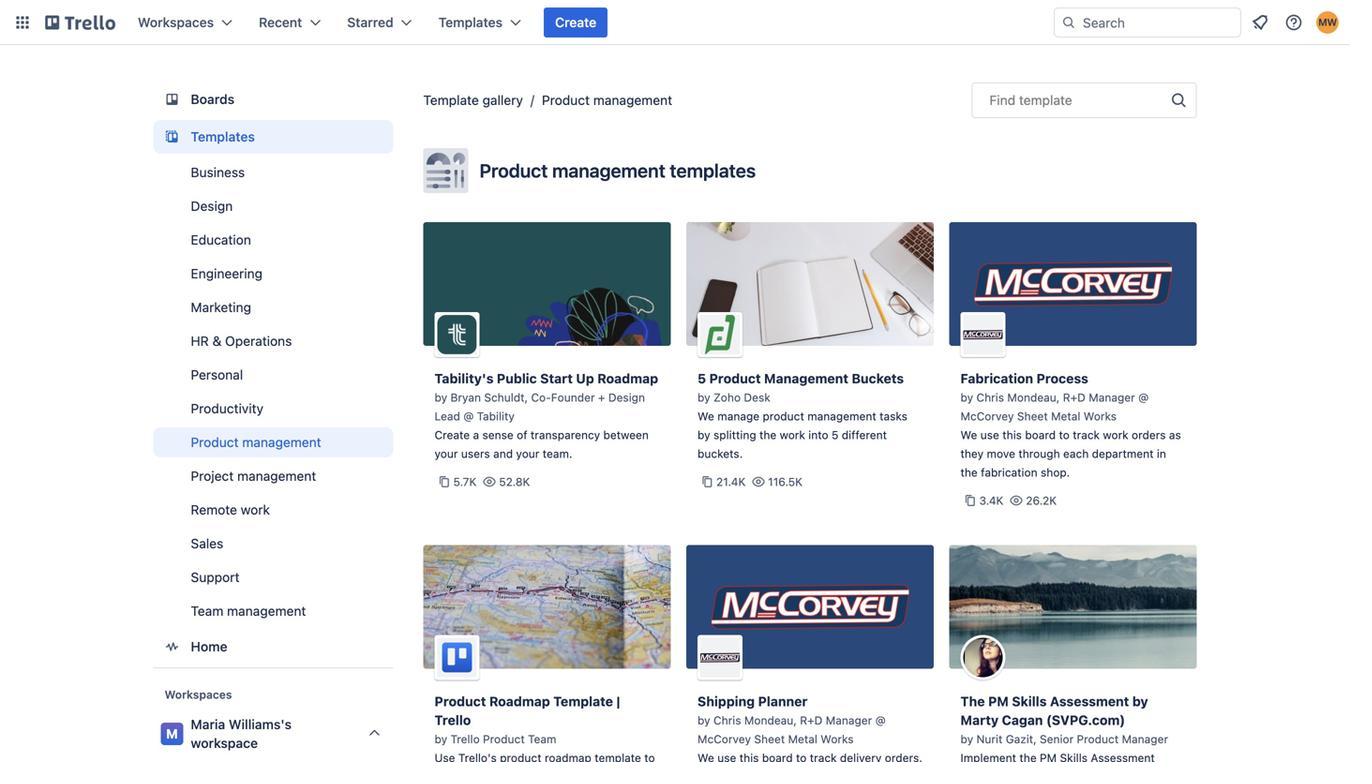 Task type: vqa. For each thing, say whether or not it's contained in the screenshot.
the top Ruby Anderson (rubyanderson7) image
no



Task type: locate. For each thing, give the bounding box(es) containing it.
1 horizontal spatial the
[[961, 466, 978, 479]]

team.
[[543, 447, 572, 460]]

workspaces up board icon
[[138, 15, 214, 30]]

work down product
[[780, 429, 805, 442]]

1 vertical spatial chris mondeau, r+d manager @ mccorvey sheet metal works image
[[698, 635, 743, 680]]

@ for shipping
[[875, 714, 886, 727]]

0 horizontal spatial 5
[[698, 371, 706, 386]]

1 vertical spatial workspaces
[[165, 688, 232, 701]]

0 horizontal spatial sheet
[[754, 733, 785, 746]]

template left | on the bottom left of the page
[[553, 694, 613, 709]]

1 vertical spatial product management link
[[153, 428, 393, 458]]

0 vertical spatial @
[[1138, 391, 1149, 404]]

sheet up 'board'
[[1017, 410, 1048, 423]]

0 vertical spatial chris mondeau, r+d manager @ mccorvey sheet metal works image
[[961, 312, 1006, 357]]

chris inside fabrication process by chris mondeau, r+d manager @ mccorvey sheet metal works we use this board to track work orders as they move through each department in the fabrication shop.
[[977, 391, 1004, 404]]

we down zoho
[[698, 410, 714, 423]]

0 vertical spatial r+d
[[1063, 391, 1086, 404]]

1 horizontal spatial chris mondeau, r+d manager @ mccorvey sheet metal works image
[[961, 312, 1006, 357]]

product inside 5 product management buckets by zoho desk we manage product management tasks by splitting the work into 5 different buckets.
[[709, 371, 761, 386]]

1 vertical spatial mccorvey
[[698, 733, 751, 746]]

mondeau, inside shipping planner by chris mondeau, r+d manager @ mccorvey sheet metal works
[[744, 714, 797, 727]]

1 horizontal spatial r+d
[[1063, 391, 1086, 404]]

metal up to
[[1051, 410, 1081, 423]]

mondeau, down process
[[1007, 391, 1060, 404]]

0 horizontal spatial metal
[[788, 733, 818, 746]]

cagan
[[1002, 713, 1043, 728]]

52.8k
[[499, 475, 530, 489]]

1 horizontal spatial design
[[608, 391, 645, 404]]

1 vertical spatial chris
[[714, 714, 741, 727]]

hr
[[191, 333, 209, 349]]

buckets
[[852, 371, 904, 386]]

metal down planner
[[788, 733, 818, 746]]

support
[[191, 570, 240, 585]]

chris down fabrication at the right
[[977, 391, 1004, 404]]

mccorvey inside fabrication process by chris mondeau, r+d manager @ mccorvey sheet metal works we use this board to track work orders as they move through each department in the fabrication shop.
[[961, 410, 1014, 423]]

2 horizontal spatial work
[[1103, 429, 1129, 442]]

1 horizontal spatial create
[[555, 15, 597, 30]]

product management link down productivity link
[[153, 428, 393, 458]]

1 horizontal spatial sheet
[[1017, 410, 1048, 423]]

1 vertical spatial product management
[[191, 435, 321, 450]]

mondeau, for planner
[[744, 714, 797, 727]]

your left users
[[435, 447, 458, 460]]

the down product
[[760, 429, 777, 442]]

mccorvey for shipping
[[698, 733, 751, 746]]

1 horizontal spatial works
[[1084, 410, 1117, 423]]

|
[[617, 694, 620, 709]]

0 horizontal spatial design
[[191, 198, 233, 214]]

0 vertical spatial templates
[[439, 15, 503, 30]]

0 horizontal spatial we
[[698, 410, 714, 423]]

work up "department"
[[1103, 429, 1129, 442]]

0 horizontal spatial mccorvey
[[698, 733, 751, 746]]

chris
[[977, 391, 1004, 404], [714, 714, 741, 727]]

project
[[191, 468, 234, 484]]

@
[[1138, 391, 1149, 404], [463, 410, 474, 423], [875, 714, 886, 727]]

sense
[[482, 429, 514, 442]]

1 vertical spatial metal
[[788, 733, 818, 746]]

1 vertical spatial sheet
[[754, 733, 785, 746]]

roadmap inside "tability's public start up roadmap by bryan schuldt, co-founder + design lead @ tability create a sense of transparency between your users and your team."
[[598, 371, 658, 386]]

1 vertical spatial team
[[528, 733, 556, 746]]

a
[[473, 429, 479, 442]]

open information menu image
[[1285, 13, 1303, 32]]

0 vertical spatial design
[[191, 198, 233, 214]]

1 vertical spatial @
[[463, 410, 474, 423]]

1 horizontal spatial chris
[[977, 391, 1004, 404]]

0 horizontal spatial the
[[760, 429, 777, 442]]

this
[[1003, 429, 1022, 442]]

template left gallery
[[423, 92, 479, 108]]

recent button
[[248, 8, 332, 38]]

0 vertical spatial sheet
[[1017, 410, 1048, 423]]

1 horizontal spatial team
[[528, 733, 556, 746]]

0 vertical spatial template
[[423, 92, 479, 108]]

chris down the "shipping"
[[714, 714, 741, 727]]

0 vertical spatial chris
[[977, 391, 1004, 404]]

your down of
[[516, 447, 540, 460]]

0 vertical spatial manager
[[1089, 391, 1135, 404]]

1 vertical spatial create
[[435, 429, 470, 442]]

by
[[435, 391, 447, 404], [698, 391, 710, 404], [961, 391, 974, 404], [698, 429, 710, 442], [1133, 694, 1148, 709], [698, 714, 710, 727], [435, 733, 447, 746], [961, 733, 974, 746]]

remote
[[191, 502, 237, 518]]

mondeau, inside fabrication process by chris mondeau, r+d manager @ mccorvey sheet metal works we use this board to track work orders as they move through each department in the fabrication shop.
[[1007, 391, 1060, 404]]

tability's public start up roadmap by bryan schuldt, co-founder + design lead @ tability create a sense of transparency between your users and your team.
[[435, 371, 658, 460]]

+
[[598, 391, 605, 404]]

templates button
[[427, 8, 533, 38]]

hr & operations
[[191, 333, 292, 349]]

department
[[1092, 447, 1154, 460]]

1 vertical spatial manager
[[826, 714, 872, 727]]

templates
[[439, 15, 503, 30], [191, 129, 255, 144]]

0 horizontal spatial create
[[435, 429, 470, 442]]

engineering link
[[153, 259, 393, 289]]

1 horizontal spatial mondeau,
[[1007, 391, 1060, 404]]

0 vertical spatial metal
[[1051, 410, 1081, 423]]

support link
[[153, 563, 393, 593]]

by down 'trello product team' image at the bottom
[[435, 733, 447, 746]]

manager for process
[[1089, 391, 1135, 404]]

metal
[[1051, 410, 1081, 423], [788, 733, 818, 746]]

chris inside shipping planner by chris mondeau, r+d manager @ mccorvey sheet metal works
[[714, 714, 741, 727]]

@ inside shipping planner by chris mondeau, r+d manager @ mccorvey sheet metal works
[[875, 714, 886, 727]]

into
[[809, 429, 829, 442]]

operations
[[225, 333, 292, 349]]

team inside product roadmap template | trello by trello product team
[[528, 733, 556, 746]]

2 horizontal spatial @
[[1138, 391, 1149, 404]]

management inside 5 product management buckets by zoho desk we manage product management tasks by splitting the work into 5 different buckets.
[[808, 410, 877, 423]]

mondeau, down planner
[[744, 714, 797, 727]]

manager for planner
[[826, 714, 872, 727]]

r+d inside fabrication process by chris mondeau, r+d manager @ mccorvey sheet metal works we use this board to track work orders as they move through each department in the fabrication shop.
[[1063, 391, 1086, 404]]

chris for shipping
[[714, 714, 741, 727]]

0 horizontal spatial templates
[[191, 129, 255, 144]]

1 vertical spatial we
[[961, 429, 977, 442]]

templates up business
[[191, 129, 255, 144]]

1 your from the left
[[435, 447, 458, 460]]

team management link
[[153, 596, 393, 626]]

1 vertical spatial works
[[821, 733, 854, 746]]

design right "+"
[[608, 391, 645, 404]]

0 horizontal spatial works
[[821, 733, 854, 746]]

26.2k
[[1026, 494, 1057, 507]]

0 horizontal spatial chris mondeau, r+d manager @ mccorvey sheet metal works image
[[698, 635, 743, 680]]

up
[[576, 371, 594, 386]]

education link
[[153, 225, 393, 255]]

works
[[1084, 410, 1117, 423], [821, 733, 854, 746]]

chris mondeau, r+d manager @ mccorvey sheet metal works image up fabrication at the right
[[961, 312, 1006, 357]]

workspaces
[[138, 15, 214, 30], [165, 688, 232, 701]]

0 horizontal spatial product management
[[191, 435, 321, 450]]

0 horizontal spatial team
[[191, 603, 223, 619]]

team
[[191, 603, 223, 619], [528, 733, 556, 746]]

r+d for planner
[[800, 714, 823, 727]]

2 vertical spatial manager
[[1122, 733, 1168, 746]]

we up 'they'
[[961, 429, 977, 442]]

productivity
[[191, 401, 264, 416]]

manager inside fabrication process by chris mondeau, r+d manager @ mccorvey sheet metal works we use this board to track work orders as they move through each department in the fabrication shop.
[[1089, 391, 1135, 404]]

1 horizontal spatial template
[[553, 694, 613, 709]]

mondeau,
[[1007, 391, 1060, 404], [744, 714, 797, 727]]

track
[[1073, 429, 1100, 442]]

0 horizontal spatial mondeau,
[[744, 714, 797, 727]]

mccorvey up use
[[961, 410, 1014, 423]]

1 vertical spatial 5
[[832, 429, 839, 442]]

starred
[[347, 15, 394, 30]]

0 vertical spatial roadmap
[[598, 371, 658, 386]]

r+d for process
[[1063, 391, 1086, 404]]

1 horizontal spatial product management
[[542, 92, 672, 108]]

search image
[[1062, 15, 1077, 30]]

(svpg.com)
[[1047, 713, 1125, 728]]

roadmap
[[598, 371, 658, 386], [489, 694, 550, 709]]

each
[[1063, 447, 1089, 460]]

mccorvey down the "shipping"
[[698, 733, 751, 746]]

by inside shipping planner by chris mondeau, r+d manager @ mccorvey sheet metal works
[[698, 714, 710, 727]]

0 vertical spatial mondeau,
[[1007, 391, 1060, 404]]

chris mondeau, r+d manager @ mccorvey sheet metal works image
[[961, 312, 1006, 357], [698, 635, 743, 680]]

team management
[[191, 603, 306, 619]]

template inside product roadmap template | trello by trello product team
[[553, 694, 613, 709]]

1 horizontal spatial work
[[780, 429, 805, 442]]

0 horizontal spatial product management link
[[153, 428, 393, 458]]

by down the "shipping"
[[698, 714, 710, 727]]

planner
[[758, 694, 808, 709]]

0 vertical spatial product management
[[542, 92, 672, 108]]

by up buckets.
[[698, 429, 710, 442]]

5 down the zoho desk icon
[[698, 371, 706, 386]]

0 vertical spatial create
[[555, 15, 597, 30]]

trello product team image
[[435, 635, 480, 680]]

by left zoho
[[698, 391, 710, 404]]

create
[[555, 15, 597, 30], [435, 429, 470, 442]]

0 vertical spatial we
[[698, 410, 714, 423]]

1 vertical spatial roadmap
[[489, 694, 550, 709]]

1 horizontal spatial metal
[[1051, 410, 1081, 423]]

r+d down process
[[1063, 391, 1086, 404]]

0 horizontal spatial chris
[[714, 714, 741, 727]]

21.4k
[[716, 475, 746, 489]]

templates up the template gallery link
[[439, 15, 503, 30]]

manager inside shipping planner by chris mondeau, r+d manager @ mccorvey sheet metal works
[[826, 714, 872, 727]]

the
[[961, 694, 985, 709]]

product management
[[542, 92, 672, 108], [191, 435, 321, 450]]

the
[[760, 429, 777, 442], [961, 466, 978, 479]]

works inside shipping planner by chris mondeau, r+d manager @ mccorvey sheet metal works
[[821, 733, 854, 746]]

the down 'they'
[[961, 466, 978, 479]]

the inside 5 product management buckets by zoho desk we manage product management tasks by splitting the work into 5 different buckets.
[[760, 429, 777, 442]]

design down business
[[191, 198, 233, 214]]

1 horizontal spatial your
[[516, 447, 540, 460]]

1 vertical spatial templates
[[191, 129, 255, 144]]

1 vertical spatial mondeau,
[[744, 714, 797, 727]]

0 vertical spatial workspaces
[[138, 15, 214, 30]]

lead
[[435, 410, 460, 423]]

engineering
[[191, 266, 263, 281]]

chris mondeau, r+d manager @ mccorvey sheet metal works image up the "shipping"
[[698, 635, 743, 680]]

the inside fabrication process by chris mondeau, r+d manager @ mccorvey sheet metal works we use this board to track work orders as they move through each department in the fabrication shop.
[[961, 466, 978, 479]]

product management link up product management templates
[[542, 92, 672, 108]]

1 horizontal spatial templates
[[439, 15, 503, 30]]

0 vertical spatial the
[[760, 429, 777, 442]]

2 your from the left
[[516, 447, 540, 460]]

1 horizontal spatial 5
[[832, 429, 839, 442]]

1 horizontal spatial we
[[961, 429, 977, 442]]

move
[[987, 447, 1016, 460]]

design inside "tability's public start up roadmap by bryan schuldt, co-founder + design lead @ tability create a sense of transparency between your users and your team."
[[608, 391, 645, 404]]

by inside fabrication process by chris mondeau, r+d manager @ mccorvey sheet metal works we use this board to track work orders as they move through each department in the fabrication shop.
[[961, 391, 974, 404]]

roadmap inside product roadmap template | trello by trello product team
[[489, 694, 550, 709]]

0 horizontal spatial your
[[435, 447, 458, 460]]

by left nurit
[[961, 733, 974, 746]]

business link
[[153, 158, 393, 188]]

by up the lead
[[435, 391, 447, 404]]

find
[[990, 92, 1016, 108]]

product
[[542, 92, 590, 108], [480, 159, 548, 181], [709, 371, 761, 386], [191, 435, 239, 450], [435, 694, 486, 709], [483, 733, 525, 746], [1077, 733, 1119, 746]]

1 vertical spatial template
[[553, 694, 613, 709]]

use
[[981, 429, 1000, 442]]

work inside fabrication process by chris mondeau, r+d manager @ mccorvey sheet metal works we use this board to track work orders as they move through each department in the fabrication shop.
[[1103, 429, 1129, 442]]

r+d inside shipping planner by chris mondeau, r+d manager @ mccorvey sheet metal works
[[800, 714, 823, 727]]

manager
[[1089, 391, 1135, 404], [826, 714, 872, 727], [1122, 733, 1168, 746]]

1 horizontal spatial mccorvey
[[961, 410, 1014, 423]]

@ for fabrication
[[1138, 391, 1149, 404]]

templates link
[[153, 120, 393, 154]]

product management up project management on the left bottom of page
[[191, 435, 321, 450]]

remote work
[[191, 502, 270, 518]]

0 horizontal spatial template
[[423, 92, 479, 108]]

and
[[493, 447, 513, 460]]

@ inside fabrication process by chris mondeau, r+d manager @ mccorvey sheet metal works we use this board to track work orders as they move through each department in the fabrication shop.
[[1138, 391, 1149, 404]]

we inside 5 product management buckets by zoho desk we manage product management tasks by splitting the work into 5 different buckets.
[[698, 410, 714, 423]]

0 vertical spatial mccorvey
[[961, 410, 1014, 423]]

sheet inside fabrication process by chris mondeau, r+d manager @ mccorvey sheet metal works we use this board to track work orders as they move through each department in the fabrication shop.
[[1017, 410, 1048, 423]]

chris mondeau, r+d manager @ mccorvey sheet metal works image for shipping planner
[[698, 635, 743, 680]]

of
[[517, 429, 528, 442]]

0 vertical spatial product management link
[[542, 92, 672, 108]]

mccorvey inside shipping planner by chris mondeau, r+d manager @ mccorvey sheet metal works
[[698, 733, 751, 746]]

1 horizontal spatial @
[[875, 714, 886, 727]]

0 vertical spatial works
[[1084, 410, 1117, 423]]

sheet inside shipping planner by chris mondeau, r+d manager @ mccorvey sheet metal works
[[754, 733, 785, 746]]

metal inside shipping planner by chris mondeau, r+d manager @ mccorvey sheet metal works
[[788, 733, 818, 746]]

by inside product roadmap template | trello by trello product team
[[435, 733, 447, 746]]

product management up product management templates
[[542, 92, 672, 108]]

1 vertical spatial r+d
[[800, 714, 823, 727]]

1 horizontal spatial roadmap
[[598, 371, 658, 386]]

tability's
[[435, 371, 494, 386]]

5 product management buckets by zoho desk we manage product management tasks by splitting the work into 5 different buckets.
[[698, 371, 908, 460]]

1 vertical spatial design
[[608, 391, 645, 404]]

by down fabrication at the right
[[961, 391, 974, 404]]

0 horizontal spatial r+d
[[800, 714, 823, 727]]

mccorvey
[[961, 410, 1014, 423], [698, 733, 751, 746]]

works inside fabrication process by chris mondeau, r+d manager @ mccorvey sheet metal works we use this board to track work orders as they move through each department in the fabrication shop.
[[1084, 410, 1117, 423]]

trello
[[435, 713, 471, 728], [451, 733, 480, 746]]

1 vertical spatial the
[[961, 466, 978, 479]]

sheet down planner
[[754, 733, 785, 746]]

work
[[780, 429, 805, 442], [1103, 429, 1129, 442], [241, 502, 270, 518]]

by inside "tability's public start up roadmap by bryan schuldt, co-founder + design lead @ tability create a sense of transparency between your users and your team."
[[435, 391, 447, 404]]

1 horizontal spatial product management link
[[542, 92, 672, 108]]

product management link
[[542, 92, 672, 108], [153, 428, 393, 458]]

0 horizontal spatial @
[[463, 410, 474, 423]]

schuldt,
[[484, 391, 528, 404]]

metal inside fabrication process by chris mondeau, r+d manager @ mccorvey sheet metal works we use this board to track work orders as they move through each department in the fabrication shop.
[[1051, 410, 1081, 423]]

maria
[[191, 717, 225, 732]]

work down project management on the left bottom of page
[[241, 502, 270, 518]]

sheet for process
[[1017, 410, 1048, 423]]

home image
[[161, 636, 183, 658]]

primary element
[[0, 0, 1350, 45]]

5 right into
[[832, 429, 839, 442]]

workspaces up maria at the left of the page
[[165, 688, 232, 701]]

r+d down planner
[[800, 714, 823, 727]]

sheet for planner
[[754, 733, 785, 746]]

0 horizontal spatial roadmap
[[489, 694, 550, 709]]

2 vertical spatial @
[[875, 714, 886, 727]]

0 vertical spatial 5
[[698, 371, 706, 386]]

mccorvey for fabrication
[[961, 410, 1014, 423]]



Task type: describe. For each thing, give the bounding box(es) containing it.
in
[[1157, 447, 1166, 460]]

0 vertical spatial team
[[191, 603, 223, 619]]

m
[[166, 726, 178, 742]]

bryan schuldt, co-founder + design lead @ tability image
[[435, 312, 480, 357]]

workspaces button
[[127, 8, 244, 38]]

orders
[[1132, 429, 1166, 442]]

create inside "tability's public start up roadmap by bryan schuldt, co-founder + design lead @ tability create a sense of transparency between your users and your team."
[[435, 429, 470, 442]]

nurit
[[977, 733, 1003, 746]]

boards
[[191, 91, 235, 107]]

work inside 5 product management buckets by zoho desk we manage product management tasks by splitting the work into 5 different buckets.
[[780, 429, 805, 442]]

works for process
[[1084, 410, 1117, 423]]

process
[[1037, 371, 1089, 386]]

marty
[[961, 713, 999, 728]]

assessment
[[1050, 694, 1129, 709]]

home link
[[153, 630, 393, 664]]

manage
[[718, 410, 760, 423]]

product inside the pm skills assessment by marty cagan (svpg.com) by nurit gazit, senior product manager
[[1077, 733, 1119, 746]]

zoho desk image
[[698, 312, 743, 357]]

business
[[191, 165, 245, 180]]

board image
[[161, 88, 183, 111]]

workspace
[[191, 736, 258, 751]]

5.7k
[[453, 475, 477, 489]]

metal for process
[[1051, 410, 1081, 423]]

chris mondeau, r+d manager @ mccorvey sheet metal works image for fabrication process
[[961, 312, 1006, 357]]

shipping
[[698, 694, 755, 709]]

as
[[1169, 429, 1181, 442]]

maria williams (mariawilliams94) image
[[1317, 11, 1339, 34]]

sales
[[191, 536, 223, 551]]

product management icon image
[[423, 148, 468, 193]]

create button
[[544, 8, 608, 38]]

chris for fabrication
[[977, 391, 1004, 404]]

project management link
[[153, 461, 393, 491]]

maria williams's workspace
[[191, 717, 292, 751]]

create inside button
[[555, 15, 597, 30]]

co-
[[531, 391, 551, 404]]

skills
[[1012, 694, 1047, 709]]

Find template field
[[972, 83, 1197, 118]]

works for planner
[[821, 733, 854, 746]]

template gallery
[[423, 92, 523, 108]]

the pm skills assessment by marty cagan (svpg.com) by nurit gazit, senior product manager
[[961, 694, 1168, 746]]

marketing
[[191, 300, 251, 315]]

metal for planner
[[788, 733, 818, 746]]

0 horizontal spatial work
[[241, 502, 270, 518]]

education
[[191, 232, 251, 248]]

fabrication
[[981, 466, 1038, 479]]

template
[[1019, 92, 1072, 108]]

template gallery link
[[423, 92, 523, 108]]

pm
[[988, 694, 1009, 709]]

product management templates
[[480, 159, 756, 181]]

shipping planner by chris mondeau, r+d manager @ mccorvey sheet metal works
[[698, 694, 886, 746]]

splitting
[[714, 429, 756, 442]]

nurit gazit, senior product manager image
[[961, 635, 1006, 680]]

@ inside "tability's public start up roadmap by bryan schuldt, co-founder + design lead @ tability create a sense of transparency between your users and your team."
[[463, 410, 474, 423]]

desk
[[744, 391, 771, 404]]

tability
[[477, 410, 515, 423]]

hr & operations link
[[153, 326, 393, 356]]

fabrication process by chris mondeau, r+d manager @ mccorvey sheet metal works we use this board to track work orders as they move through each department in the fabrication shop.
[[961, 371, 1181, 479]]

founder
[[551, 391, 595, 404]]

management
[[764, 371, 849, 386]]

transparency
[[531, 429, 600, 442]]

gallery
[[483, 92, 523, 108]]

gazit,
[[1006, 733, 1037, 746]]

zoho
[[714, 391, 741, 404]]

templates
[[670, 159, 756, 181]]

back to home image
[[45, 8, 115, 38]]

board
[[1025, 429, 1056, 442]]

starred button
[[336, 8, 424, 38]]

shop.
[[1041, 466, 1070, 479]]

we inside fabrication process by chris mondeau, r+d manager @ mccorvey sheet metal works we use this board to track work orders as they move through each department in the fabrication shop.
[[961, 429, 977, 442]]

&
[[212, 333, 222, 349]]

sales link
[[153, 529, 393, 559]]

project management
[[191, 468, 316, 484]]

they
[[961, 447, 984, 460]]

manager inside the pm skills assessment by marty cagan (svpg.com) by nurit gazit, senior product manager
[[1122, 733, 1168, 746]]

0 notifications image
[[1249, 11, 1272, 34]]

3.4k
[[979, 494, 1004, 507]]

mondeau, for process
[[1007, 391, 1060, 404]]

0 vertical spatial trello
[[435, 713, 471, 728]]

users
[[461, 447, 490, 460]]

williams's
[[229, 717, 292, 732]]

remote work link
[[153, 495, 393, 525]]

Search field
[[1077, 8, 1241, 37]]

senior
[[1040, 733, 1074, 746]]

templates inside 'popup button'
[[439, 15, 503, 30]]

different
[[842, 429, 887, 442]]

recent
[[259, 15, 302, 30]]

product
[[763, 410, 804, 423]]

bryan
[[451, 391, 481, 404]]

marketing link
[[153, 293, 393, 323]]

find template
[[990, 92, 1072, 108]]

design link
[[153, 191, 393, 221]]

boards link
[[153, 83, 393, 116]]

workspaces inside dropdown button
[[138, 15, 214, 30]]

by right assessment
[[1133, 694, 1148, 709]]

template board image
[[161, 126, 183, 148]]

product roadmap template | trello by trello product team
[[435, 694, 620, 746]]

1 vertical spatial trello
[[451, 733, 480, 746]]

home
[[191, 639, 227, 655]]

116.5k
[[768, 475, 803, 489]]

buckets.
[[698, 447, 743, 460]]

through
[[1019, 447, 1060, 460]]

start
[[540, 371, 573, 386]]



